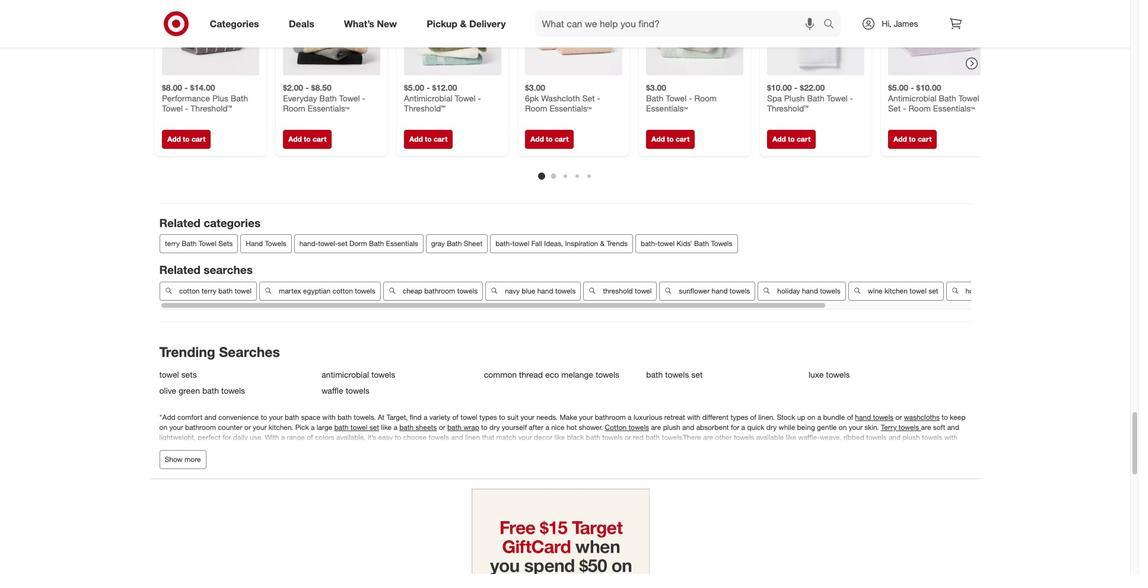 Task type: locate. For each thing, give the bounding box(es) containing it.
1 $5.00 from the left
[[404, 83, 424, 93]]

5 add to cart from the left
[[651, 135, 690, 143]]

yourself
[[502, 423, 527, 432]]

find
[[410, 413, 422, 422]]

2 add from the left
[[288, 135, 302, 143]]

more.
[[863, 443, 881, 452]]

7 add to cart from the left
[[894, 135, 932, 143]]

3 add to cart button from the left
[[404, 130, 453, 149]]

1 vertical spatial set
[[888, 103, 901, 113]]

certified
[[672, 443, 699, 452]]

oeko-
[[636, 443, 658, 452]]

2 related from the top
[[159, 263, 201, 277]]

1 vertical spatial easy
[[216, 454, 231, 463]]

easy down movement.
[[216, 454, 231, 463]]

ideas,
[[544, 239, 563, 248]]

bath towel set link
[[334, 423, 379, 432]]

threshold™ inside $10.00 - $22.00 spa plush bath towel - threshold™
[[767, 103, 809, 113]]

0 horizontal spatial plush
[[270, 443, 288, 452]]

2 horizontal spatial on
[[839, 423, 847, 432]]

add down $3.00 bath towel - room essentials™
[[651, 135, 665, 143]]

terry bath towel sets
[[165, 239, 233, 248]]

1 horizontal spatial $3.00
[[646, 83, 666, 93]]

3 cart from the left
[[434, 135, 447, 143]]

set for hand-towel-set dorm bath essentials
[[338, 239, 347, 248]]

or down variety
[[439, 423, 446, 432]]

towel left fall
[[512, 239, 529, 248]]

cart for everyday bath towel - room essentials™
[[312, 135, 326, 143]]

add down everyday
[[288, 135, 302, 143]]

2 essentials™ from the left
[[550, 103, 591, 113]]

for inside are soft and lightweight, perfect for daily use. with a range of colors available, it's easy to choose towels and linen that match your decor like
[[223, 433, 231, 442]]

add to cart for $3.00 bath towel - room essentials™
[[651, 135, 690, 143]]

of up quick
[[751, 413, 757, 422]]

other
[[716, 433, 732, 442]]

$10.00 inside $5.00 - $10.00 antimicrobial bath towel set - room essentials™
[[916, 83, 941, 93]]

1 types from the left
[[480, 413, 497, 422]]

& left trends
[[600, 239, 605, 248]]

2 horizontal spatial plush
[[903, 433, 920, 442]]

1 bath- from the left
[[495, 239, 512, 248]]

1 vertical spatial &
[[600, 239, 605, 248]]

add for $10.00 - $22.00 spa plush bath towel - threshold™
[[773, 135, 786, 143]]

sheet
[[464, 239, 482, 248]]

threshold™ for spa
[[767, 103, 809, 113]]

add to cart for $10.00 - $22.00 spa plush bath towel - threshold™
[[773, 135, 811, 143]]

7 cart from the left
[[918, 135, 932, 143]]

washcloths link
[[904, 413, 940, 422]]

black bath towels or red bath towels .there are other towels available like waffle-weave, ribbed towels and plush towels
[[567, 433, 943, 442]]

& right pickup
[[460, 18, 467, 29]]

bath up pick
[[285, 413, 299, 422]]

hand right "holiday" on the right
[[802, 287, 818, 296]]

bath
[[230, 93, 248, 103], [319, 93, 337, 103], [646, 93, 663, 103], [807, 93, 825, 103], [939, 93, 956, 103], [181, 239, 196, 248], [369, 239, 384, 248], [447, 239, 462, 248], [694, 239, 709, 248]]

waffle towels link
[[322, 386, 477, 396]]

0 horizontal spatial $3.00
[[525, 83, 545, 93]]

towels inside with fringe for a little movement. super-plush bath towels give you a spa-like feel and are also highly absorbent. choose from a collection of materials and oeko-tex certified fabrics like yarn-dyed cotton, zero-twist fabric and more. create the bathroom of your dreams with easy functional and stylish updates, all available at target.
[[306, 443, 326, 452]]

hand up the skin.
[[856, 413, 871, 422]]

0 horizontal spatial terry
[[165, 239, 180, 248]]

threshold™ down plus
[[190, 103, 232, 113]]

0 vertical spatial easy
[[378, 433, 393, 442]]

that
[[482, 433, 495, 442]]

hand-towel-set dorm bath essentials
[[299, 239, 418, 248]]

bath down range
[[289, 443, 304, 452]]

6 add to cart from the left
[[773, 135, 811, 143]]

0 vertical spatial related
[[159, 216, 201, 230]]

cotton towels link
[[605, 423, 649, 432]]

2 bath- from the left
[[641, 239, 658, 248]]

add down spa
[[773, 135, 786, 143]]

your down 'fringe'
[[159, 454, 173, 463]]

to down the plush
[[788, 135, 795, 143]]

add to cart down $3.00 bath towel - room essentials™
[[651, 135, 690, 143]]

7 add to cart button from the left
[[888, 130, 937, 149]]

bath inside $8.00 - $14.00 performance plus bath towel - threshold™
[[230, 93, 248, 103]]

2 towels from the left
[[711, 239, 732, 248]]

towel
[[339, 93, 360, 103], [455, 93, 475, 103], [666, 93, 687, 103], [827, 93, 848, 103], [959, 93, 979, 103], [162, 103, 183, 113], [198, 239, 216, 248]]

inspiration
[[565, 239, 598, 248]]

cheap bathroom towels link
[[383, 282, 483, 301]]

types up that
[[480, 413, 497, 422]]

on right up
[[808, 413, 816, 422]]

or up daily
[[244, 423, 251, 432]]

related down terry bath towel sets link
[[159, 263, 201, 277]]

1 vertical spatial for
[[223, 433, 231, 442]]

bathroom inside to keep on your bathroom counter or your kitchen. pick a large
[[185, 423, 216, 432]]

$14.00
[[190, 83, 215, 93]]

0 horizontal spatial cotton
[[179, 287, 199, 296]]

are
[[651, 423, 661, 432], [921, 423, 932, 432], [703, 433, 714, 442], [417, 443, 427, 452]]

cotton terry bath towel
[[179, 287, 251, 296]]

3 add from the left
[[409, 135, 423, 143]]

are up the plush towels link
[[921, 423, 932, 432]]

a
[[424, 413, 428, 422], [628, 413, 632, 422], [818, 413, 822, 422], [311, 423, 315, 432], [394, 423, 398, 432], [546, 423, 550, 432], [742, 423, 746, 432], [281, 433, 285, 442], [190, 443, 194, 452], [357, 443, 360, 452], [544, 443, 548, 452]]

0 horizontal spatial set
[[582, 93, 595, 103]]

for
[[731, 423, 740, 432], [223, 433, 231, 442], [180, 443, 188, 452]]

hand
[[537, 287, 553, 296], [712, 287, 728, 296], [802, 287, 818, 296], [856, 413, 871, 422]]

cotton right egyptian
[[332, 287, 353, 296]]

1 horizontal spatial towels
[[711, 239, 732, 248]]

3 essentials™ from the left
[[646, 103, 688, 113]]

bath left wrap
[[447, 423, 462, 432]]

set inside $5.00 - $10.00 antimicrobial bath towel set - room essentials™
[[888, 103, 901, 113]]

$5.00 inside $5.00 - $12.00 antimicrobial towel - threshold™
[[404, 83, 424, 93]]

bathroom down the plush towels link
[[918, 443, 949, 452]]

add for $5.00 - $12.00 antimicrobial towel - threshold™
[[409, 135, 423, 143]]

dry down linen.
[[767, 423, 777, 432]]

essentials™ inside $3.00 bath towel - room essentials™
[[646, 103, 688, 113]]

0 horizontal spatial threshold™
[[190, 103, 232, 113]]

antimicrobial inside $5.00 - $10.00 antimicrobial bath towel set - room essentials™
[[888, 93, 937, 103]]

bath inside $5.00 - $10.00 antimicrobial bath towel set - room essentials™
[[939, 93, 956, 103]]

are down choose
[[417, 443, 427, 452]]

cart down $2.00 - $8.50 everyday bath towel - room essentials™
[[312, 135, 326, 143]]

fall
[[531, 239, 542, 248]]

a left quick
[[742, 423, 746, 432]]

advertisement region
[[472, 489, 650, 575]]

threshold towel
[[603, 287, 652, 296]]

and
[[205, 413, 217, 422], [683, 423, 695, 432], [948, 423, 960, 432], [451, 433, 463, 442], [889, 433, 901, 442], [403, 443, 415, 452], [622, 443, 634, 452], [849, 443, 861, 452], [266, 454, 278, 463]]

$3.00 for bath
[[646, 83, 666, 93]]

1 horizontal spatial bath-
[[641, 239, 658, 248]]

6 add from the left
[[773, 135, 786, 143]]

eco
[[545, 370, 559, 380]]

plush towels link
[[903, 433, 943, 442]]

1 horizontal spatial easy
[[378, 433, 393, 442]]

add to cart
[[167, 135, 205, 143], [288, 135, 326, 143], [409, 135, 447, 143], [530, 135, 569, 143], [651, 135, 690, 143], [773, 135, 811, 143], [894, 135, 932, 143]]

add to cart button down the plush
[[767, 130, 816, 149]]

cart for bath towel - room essentials™
[[676, 135, 690, 143]]

1 horizontal spatial threshold™
[[404, 103, 445, 113]]

dyed
[[753, 443, 769, 452]]

spa plush bath towel - threshold™ image
[[767, 0, 865, 75], [767, 0, 865, 75]]

or up terry towels link
[[896, 413, 902, 422]]

0 horizontal spatial $5.00
[[404, 83, 424, 93]]

2 antimicrobial from the left
[[888, 93, 937, 103]]

a right you
[[357, 443, 360, 452]]

2 cart from the left
[[312, 135, 326, 143]]

cotton
[[179, 287, 199, 296], [332, 287, 353, 296]]

plush up the the
[[903, 433, 920, 442]]

7 add from the left
[[894, 135, 907, 143]]

1 vertical spatial available
[[341, 454, 368, 463]]

2 horizontal spatial threshold™
[[767, 103, 809, 113]]

1 horizontal spatial cotton
[[332, 287, 353, 296]]

0 vertical spatial available
[[757, 433, 784, 442]]

2 cotton from the left
[[332, 287, 353, 296]]

0 horizontal spatial $10.00
[[767, 83, 792, 93]]

towels inside bath-towel kids' bath towels link
[[711, 239, 732, 248]]

0 vertical spatial &
[[460, 18, 467, 29]]

add for $3.00 bath towel - room essentials™
[[651, 135, 665, 143]]

towels down the skin.
[[867, 433, 887, 442]]

common thread eco melange towels link
[[484, 370, 639, 380]]

performance plus bath towel - threshold™ image
[[162, 0, 259, 75], [162, 0, 259, 75]]

$3.00 inside $3.00 bath towel - room essentials™
[[646, 83, 666, 93]]

available
[[757, 433, 784, 442], [341, 454, 368, 463]]

bathroom up perfect
[[185, 423, 216, 432]]

1 antimicrobial from the left
[[404, 93, 452, 103]]

terry up related searches
[[165, 239, 180, 248]]

2 add to cart from the left
[[288, 135, 326, 143]]

add to cart button down $5.00 - $10.00 antimicrobial bath towel set - room essentials™
[[888, 130, 937, 149]]

0 horizontal spatial dry
[[490, 423, 500, 432]]

cart down $8.00 - $14.00 performance plus bath towel - threshold™
[[191, 135, 205, 143]]

search button
[[819, 11, 847, 39]]

trending
[[159, 344, 215, 360]]

$5.00 - $12.00 antimicrobial towel - threshold™
[[404, 83, 481, 113]]

2 vertical spatial for
[[180, 443, 188, 452]]

set left dorm
[[338, 239, 347, 248]]

2 $3.00 from the left
[[646, 83, 666, 93]]

red
[[633, 433, 644, 442]]

and down ribbed
[[849, 443, 861, 452]]

are inside with fringe for a little movement. super-plush bath towels give you a spa-like feel and are also highly absorbent. choose from a collection of materials and oeko-tex certified fabrics like yarn-dyed cotton, zero-twist fabric and more. create the bathroom of your dreams with easy functional and stylish updates, all available at target.
[[417, 443, 427, 452]]

threshold
[[603, 287, 633, 296]]

target.
[[378, 454, 399, 463]]

2 horizontal spatial for
[[731, 423, 740, 432]]

threshold™ down the plush
[[767, 103, 809, 113]]

3 add to cart from the left
[[409, 135, 447, 143]]

towels inside the cheap bathroom towels link
[[457, 287, 478, 296]]

to up use.
[[261, 413, 267, 422]]

add down $5.00 - $12.00 antimicrobial towel - threshold™
[[409, 135, 423, 143]]

1 vertical spatial plush
[[903, 433, 920, 442]]

choose
[[403, 433, 427, 442]]

1 horizontal spatial $10.00
[[916, 83, 941, 93]]

2 vertical spatial plush
[[270, 443, 288, 452]]

terry down related searches
[[201, 287, 216, 296]]

towels right blue
[[555, 287, 576, 296]]

luxe
[[809, 370, 824, 380]]

0 vertical spatial set
[[582, 93, 595, 103]]

2 add to cart button from the left
[[283, 130, 332, 149]]

a down target,
[[394, 423, 398, 432]]

towels right "holiday" on the right
[[820, 287, 841, 296]]

1 horizontal spatial set
[[888, 103, 901, 113]]

0 horizontal spatial towels
[[265, 239, 286, 248]]

towels right sunflower
[[730, 287, 750, 296]]

1 horizontal spatial available
[[757, 433, 784, 442]]

cart down $5.00 - $10.00 antimicrobial bath towel set - room essentials™
[[918, 135, 932, 143]]

a down space
[[311, 423, 315, 432]]

1 horizontal spatial types
[[731, 413, 749, 422]]

1 add from the left
[[167, 135, 181, 143]]

1 $10.00 from the left
[[767, 83, 792, 93]]

add down "performance"
[[167, 135, 181, 143]]

2 $10.00 from the left
[[916, 83, 941, 93]]

available up "dyed"
[[757, 433, 784, 442]]

bath up luxurious in the right bottom of the page
[[647, 370, 663, 380]]

comfort
[[177, 413, 203, 422]]

1 horizontal spatial terry
[[201, 287, 216, 296]]

sunflower hand towels link
[[659, 282, 755, 301]]

easy inside are soft and lightweight, perfect for daily use. with a range of colors available, it's easy to choose towels and linen that match your decor like
[[378, 433, 393, 442]]

bath inside $3.00 bath towel - room essentials™
[[646, 93, 663, 103]]

james
[[894, 18, 919, 28]]

add to cart down the plush
[[773, 135, 811, 143]]

to up "soft"
[[942, 413, 948, 422]]

trending searches
[[159, 344, 280, 360]]

on down "add
[[159, 423, 167, 432]]

towels left navy
[[457, 287, 478, 296]]

towels inside martex egyptian cotton towels 'link'
[[355, 287, 375, 296]]

show more button
[[159, 450, 206, 469]]

antimicrobial bath towel set - room essentials™ image
[[888, 0, 986, 75], [888, 0, 986, 75]]

6pk washcloth set - room essentials™ image
[[525, 0, 622, 75], [525, 0, 622, 75]]

3 threshold™ from the left
[[767, 103, 809, 113]]

1 essentials™ from the left
[[307, 103, 349, 113]]

0 horizontal spatial on
[[159, 423, 167, 432]]

0 horizontal spatial available
[[341, 454, 368, 463]]

0 horizontal spatial for
[[180, 443, 188, 452]]

"add
[[159, 413, 175, 422]]

antimicrobial towels link
[[322, 370, 477, 380]]

0 horizontal spatial easy
[[216, 454, 231, 463]]

0 vertical spatial terry
[[165, 239, 180, 248]]

1 related from the top
[[159, 216, 201, 230]]

what's
[[344, 18, 374, 29]]

your inside are soft and lightweight, perfect for daily use. with a range of colors available, it's easy to choose towels and linen that match your decor like
[[518, 433, 532, 442]]

cotton down related searches
[[179, 287, 199, 296]]

- inside $3.00 6pk washcloth set - room essentials™
[[597, 93, 600, 103]]

gentle
[[817, 423, 837, 432]]

for up other
[[731, 423, 740, 432]]

4 cart from the left
[[555, 135, 569, 143]]

bath- right trends
[[641, 239, 658, 248]]

5 add from the left
[[651, 135, 665, 143]]

add to cart down $5.00 - $12.00 antimicrobial towel - threshold™
[[409, 135, 447, 143]]

cheap
[[403, 287, 422, 296]]

& inside "link"
[[460, 18, 467, 29]]

are up fabrics
[[703, 433, 714, 442]]

your
[[269, 413, 283, 422], [521, 413, 535, 422], [579, 413, 593, 422], [169, 423, 183, 432], [253, 423, 267, 432], [849, 423, 863, 432], [518, 433, 532, 442], [159, 454, 173, 463]]

black bath towels link
[[567, 433, 623, 442]]

categories
[[210, 18, 259, 29]]

towels inside navy blue hand towels link
[[555, 287, 576, 296]]

your up from at the left bottom of page
[[518, 433, 532, 442]]

1 cart from the left
[[191, 135, 205, 143]]

6 cart from the left
[[797, 135, 811, 143]]

1 $3.00 from the left
[[525, 83, 545, 93]]

antimicrobial towel - threshold™ image
[[404, 0, 501, 75], [404, 0, 501, 75]]

0 horizontal spatial &
[[460, 18, 467, 29]]

antimicrobial inside $5.00 - $12.00 antimicrobial towel - threshold™
[[404, 93, 452, 103]]

essentials™ inside $2.00 - $8.50 everyday bath towel - room essentials™
[[307, 103, 349, 113]]

threshold™ down '$12.00'
[[404, 103, 445, 113]]

1 add to cart button from the left
[[162, 130, 211, 149]]

2 $5.00 from the left
[[888, 83, 908, 93]]

keep
[[950, 413, 966, 422]]

bath towel - room essentials™ image
[[646, 0, 743, 75], [646, 0, 743, 75]]

related for related categories
[[159, 216, 201, 230]]

0 horizontal spatial antimicrobial
[[404, 93, 452, 103]]

5 add to cart button from the left
[[646, 130, 695, 149]]

to up feel at the left bottom
[[395, 433, 401, 442]]

dreams
[[175, 454, 199, 463]]

1 horizontal spatial &
[[600, 239, 605, 248]]

4 add to cart from the left
[[530, 135, 569, 143]]

towel inside $2.00 - $8.50 everyday bath towel - room essentials™
[[339, 93, 360, 103]]

1 horizontal spatial $5.00
[[888, 83, 908, 93]]

5 cart from the left
[[676, 135, 690, 143]]

4 add to cart button from the left
[[525, 130, 574, 149]]

add to cart button for antimicrobial bath towel set - room essentials™
[[888, 130, 937, 149]]

are inside are soft and lightweight, perfect for daily use. with a range of colors available, it's easy to choose towels and linen that match your decor like
[[921, 423, 932, 432]]

$10.00 inside $10.00 - $22.00 spa plush bath towel - threshold™
[[767, 83, 792, 93]]

1 threshold™ from the left
[[190, 103, 232, 113]]

related searches
[[159, 263, 253, 277]]

spa
[[767, 93, 782, 103]]

$5.00 inside $5.00 - $10.00 antimicrobial bath towel set - room essentials™
[[888, 83, 908, 93]]

related up terry bath towel sets
[[159, 216, 201, 230]]

everyday bath towel - room essentials™ image
[[283, 0, 380, 75], [283, 0, 380, 75]]

hot
[[567, 423, 577, 432]]

pickup
[[427, 18, 458, 29]]

add for $2.00 - $8.50 everyday bath towel - room essentials™
[[288, 135, 302, 143]]

bath inside $2.00 - $8.50 everyday bath towel - room essentials™
[[319, 93, 337, 103]]

- inside $3.00 bath towel - room essentials™
[[689, 93, 692, 103]]

6 add to cart button from the left
[[767, 130, 816, 149]]

the
[[906, 443, 916, 452]]

bath towels set link
[[647, 370, 802, 380]]

add to cart button for antimicrobial towel - threshold™
[[404, 130, 453, 149]]

0 horizontal spatial types
[[480, 413, 497, 422]]

1 horizontal spatial for
[[223, 433, 231, 442]]

add down $5.00 - $10.00 antimicrobial bath towel set - room essentials™
[[894, 135, 907, 143]]

$3.00 inside $3.00 6pk washcloth set - room essentials™
[[525, 83, 545, 93]]

0 horizontal spatial bath-
[[495, 239, 512, 248]]

1 horizontal spatial dry
[[767, 423, 777, 432]]

of down black bath towels "link"
[[583, 443, 589, 452]]

1 horizontal spatial on
[[808, 413, 816, 422]]

with up large
[[323, 413, 336, 422]]

threshold™ inside $8.00 - $14.00 performance plus bath towel - threshold™
[[190, 103, 232, 113]]

4 essentials™ from the left
[[933, 103, 975, 113]]

towels inside are soft and lightweight, perfect for daily use. with a range of colors available, it's easy to choose towels and linen that match your decor like
[[429, 433, 449, 442]]

waffle towels
[[322, 386, 370, 396]]

bathroom
[[424, 287, 455, 296], [595, 413, 626, 422], [185, 423, 216, 432], [918, 443, 949, 452]]

to down washcloth
[[546, 135, 553, 143]]

of right bundle
[[847, 413, 854, 422]]

room inside $3.00 bath towel - room essentials™
[[694, 93, 717, 103]]

soft
[[934, 423, 946, 432]]

4 add from the left
[[530, 135, 544, 143]]

1 horizontal spatial antimicrobial
[[888, 93, 937, 103]]

bath- for bath-towel kids' bath towels
[[641, 239, 658, 248]]

range
[[287, 433, 305, 442]]

1 vertical spatial related
[[159, 263, 201, 277]]

a down kitchen.
[[281, 433, 285, 442]]

1 vertical spatial terry
[[201, 287, 216, 296]]

olive green bath towels
[[159, 386, 245, 396]]

washcloth
[[541, 93, 580, 103]]

to down $3.00 bath towel - room essentials™
[[667, 135, 674, 143]]

set up "different"
[[692, 370, 703, 380]]

space
[[301, 413, 321, 422]]

terry towels link
[[881, 423, 921, 432]]

1 add to cart from the left
[[167, 135, 205, 143]]

towels down "antimicrobial towels" at left
[[346, 386, 370, 396]]

1 horizontal spatial plush
[[663, 423, 681, 432]]

sunflower hand towels
[[679, 287, 750, 296]]

1 towels from the left
[[265, 239, 286, 248]]

set for bath towel set like a bath sheets or bath wrap to dry yourself after a nice hot shower. cotton towels are plush and absorbent for a quick dry while being gentle on your skin. terry towels
[[370, 423, 379, 432]]

2 threshold™ from the left
[[404, 103, 445, 113]]

set up it's
[[370, 423, 379, 432]]



Task type: describe. For each thing, give the bounding box(es) containing it.
$5.00 for $5.00 - $12.00 antimicrobial towel - threshold™
[[404, 83, 424, 93]]

bath towels set
[[647, 370, 703, 380]]

martex egyptian cotton towels link
[[259, 282, 381, 301]]

towel right threshold
[[635, 287, 652, 296]]

$2.00 - $8.50 everyday bath towel - room essentials™
[[283, 83, 365, 113]]

bath-towel kids' bath towels
[[641, 239, 732, 248]]

sets
[[218, 239, 233, 248]]

egyptian
[[303, 287, 330, 296]]

towels inside holiday hand towels link
[[820, 287, 841, 296]]

like down while
[[786, 433, 797, 442]]

$5.00 for $5.00 - $10.00 antimicrobial bath towel set - room essentials™
[[888, 83, 908, 93]]

after
[[529, 423, 544, 432]]

and up perfect
[[205, 413, 217, 422]]

add to cart for $2.00 - $8.50 everyday bath towel - room essentials™
[[288, 135, 326, 143]]

with right retreat
[[687, 413, 701, 422]]

cart for spa plush bath towel - threshold™
[[797, 135, 811, 143]]

2 dry from the left
[[767, 423, 777, 432]]

towels up yarn-
[[734, 433, 755, 442]]

cart for antimicrobial towel - threshold™
[[434, 135, 447, 143]]

cotton terry bath towel link
[[159, 282, 257, 301]]

to down "performance"
[[183, 135, 189, 143]]

a inside to keep on your bathroom counter or your kitchen. pick a large
[[311, 423, 315, 432]]

add for $3.00 6pk washcloth set - room essentials™
[[530, 135, 544, 143]]

to down everyday
[[304, 135, 310, 143]]

or inside to keep on your bathroom counter or your kitchen. pick a large
[[244, 423, 251, 432]]

bath down searches
[[218, 287, 232, 296]]

towel inside $8.00 - $14.00 performance plus bath towel - threshold™
[[162, 103, 183, 113]]

towels down the washcloths
[[899, 423, 920, 432]]

$10.00 - $22.00 spa plush bath towel - threshold™
[[767, 83, 853, 113]]

hand right sunflower
[[712, 287, 728, 296]]

towels up tex
[[662, 433, 682, 442]]

convenience
[[218, 413, 259, 422]]

towels up waffle towels link
[[372, 370, 395, 380]]

towel left kids'
[[658, 239, 675, 248]]

gray bath sheet
[[431, 239, 482, 248]]

a up gentle
[[818, 413, 822, 422]]

and up the highly
[[451, 433, 463, 442]]

towel inside $5.00 - $12.00 antimicrobial towel - threshold™
[[455, 93, 475, 103]]

set right kitchen
[[929, 287, 938, 296]]

black
[[567, 433, 584, 442]]

bath up bath towel set link
[[338, 413, 352, 422]]

towels up red
[[629, 423, 649, 432]]

of inside are soft and lightweight, perfect for daily use. with a range of colors available, it's easy to choose towels and linen that match your decor like
[[307, 433, 313, 442]]

wine
[[868, 287, 883, 296]]

olive green bath towels link
[[159, 386, 315, 396]]

lightweight,
[[159, 433, 196, 442]]

like inside are soft and lightweight, perfect for daily use. with a range of colors available, it's easy to choose towels and linen that match your decor like
[[555, 433, 565, 442]]

hand
[[246, 239, 263, 248]]

bathroom up cotton
[[595, 413, 626, 422]]

a left the little
[[190, 443, 194, 452]]

towel down towels. at the bottom left
[[351, 423, 368, 432]]

your up use.
[[253, 423, 267, 432]]

add to cart for $5.00 - $10.00 antimicrobial bath towel set - room essentials™
[[894, 135, 932, 143]]

$3.00 for 6pk
[[525, 83, 545, 93]]

luxe towels
[[809, 370, 850, 380]]

holiday hand towels link
[[758, 282, 846, 301]]

or down bath towel set like a bath sheets or bath wrap to dry yourself after a nice hot shower. cotton towels are plush and absorbent for a quick dry while being gentle on your skin. terry towels
[[625, 433, 631, 442]]

of down keep
[[951, 443, 957, 452]]

and down super-
[[266, 454, 278, 463]]

a right find on the left bottom
[[424, 413, 428, 422]]

fabrics
[[701, 443, 722, 452]]

retreat
[[665, 413, 685, 422]]

plush inside with fringe for a little movement. super-plush bath towels give you a spa-like feel and are also highly absorbent. choose from a collection of materials and oeko-tex certified fabrics like yarn-dyed cotton, zero-twist fabric and more. create the bathroom of your dreams with easy functional and stylish updates, all available at target.
[[270, 443, 288, 452]]

are up red bath towels link
[[651, 423, 661, 432]]

olive
[[159, 386, 176, 396]]

room inside $3.00 6pk washcloth set - room essentials™
[[525, 103, 547, 113]]

your up after
[[521, 413, 535, 422]]

add to cart button for spa plush bath towel - threshold™
[[767, 130, 816, 149]]

easy inside with fringe for a little movement. super-plush bath towels give you a spa-like feel and are also highly absorbent. choose from a collection of materials and oeko-tex certified fabrics like yarn-dyed cotton, zero-twist fabric and more. create the bathroom of your dreams with easy functional and stylish updates, all available at target.
[[216, 454, 231, 463]]

tex
[[658, 443, 671, 452]]

for inside with fringe for a little movement. super-plush bath towels give you a spa-like feel and are also highly absorbent. choose from a collection of materials and oeko-tex certified fabrics like yarn-dyed cotton, zero-twist fabric and more. create the bathroom of your dreams with easy functional and stylish updates, all available at target.
[[180, 443, 188, 452]]

kids'
[[677, 239, 692, 248]]

holiday hand towels
[[777, 287, 841, 296]]

cotton,
[[771, 443, 793, 452]]

towels down towel sets link
[[221, 386, 245, 396]]

red bath towels link
[[633, 433, 682, 442]]

essentials™ inside $3.00 6pk washcloth set - room essentials™
[[550, 103, 591, 113]]

essentials™ inside $5.00 - $10.00 antimicrobial bath towel set - room essentials™
[[933, 103, 975, 113]]

gray
[[431, 239, 445, 248]]

antimicrobial for $12.00
[[404, 93, 452, 103]]

available inside with fringe for a little movement. super-plush bath towels give you a spa-like feel and are also highly absorbent. choose from a collection of materials and oeko-tex certified fabrics like yarn-dyed cotton, zero-twist fabric and more. create the bathroom of your dreams with easy functional and stylish updates, all available at target.
[[341, 454, 368, 463]]

towels inside hand towels link
[[265, 239, 286, 248]]

sets
[[181, 370, 197, 380]]

bath up choose
[[400, 423, 414, 432]]

1 dry from the left
[[490, 423, 500, 432]]

0 vertical spatial for
[[731, 423, 740, 432]]

bundle
[[824, 413, 845, 422]]

hand right blue
[[537, 287, 553, 296]]

you
[[343, 443, 355, 452]]

pickup & delivery link
[[417, 11, 521, 37]]

$12.00
[[432, 83, 457, 93]]

everyday
[[283, 93, 317, 103]]

like up target. on the left
[[377, 443, 387, 452]]

navy blue hand towels
[[505, 287, 576, 296]]

to down $5.00 - $12.00 antimicrobial towel - threshold™
[[425, 135, 432, 143]]

and up the .there
[[683, 423, 695, 432]]

towel right kitchen
[[910, 287, 927, 296]]

luxurious
[[634, 413, 663, 422]]

of up bath wrap link
[[453, 413, 459, 422]]

hand towels
[[246, 239, 286, 248]]

towels right luxe
[[826, 370, 850, 380]]

bath-towel fall ideas, inspiration & trends link
[[490, 235, 633, 254]]

perfect
[[198, 433, 221, 442]]

stylish
[[280, 454, 300, 463]]

plus
[[212, 93, 228, 103]]

threshold™ for performance
[[190, 103, 232, 113]]

and down choose
[[403, 443, 415, 452]]

cart for 6pk washcloth set - room essentials™
[[555, 135, 569, 143]]

like down other
[[724, 443, 735, 452]]

antimicrobial towels
[[322, 370, 395, 380]]

a inside are soft and lightweight, perfect for daily use. with a range of colors available, it's easy to choose towels and linen that match your decor like
[[281, 433, 285, 442]]

a down needs.
[[546, 423, 550, 432]]

antimicrobial
[[322, 370, 369, 380]]

your up 'lightweight,'
[[169, 423, 183, 432]]

What can we help you find? suggestions appear below search field
[[535, 11, 827, 37]]

2 types from the left
[[731, 413, 749, 422]]

towel up olive
[[159, 370, 179, 380]]

cotton inside 'link'
[[332, 287, 353, 296]]

towel up wrap
[[461, 413, 478, 422]]

twist
[[812, 443, 827, 452]]

towels up retreat
[[665, 370, 689, 380]]

dorm
[[349, 239, 367, 248]]

pickup & delivery
[[427, 18, 506, 29]]

towel inside $5.00 - $10.00 antimicrobial bath towel set - room essentials™
[[959, 93, 979, 103]]

bath down shower.
[[586, 433, 601, 442]]

waffle
[[322, 386, 344, 396]]

on inside to keep on your bathroom counter or your kitchen. pick a large
[[159, 423, 167, 432]]

$3.00 bath towel - room essentials™
[[646, 83, 717, 113]]

like down at
[[381, 423, 392, 432]]

add to cart for $5.00 - $12.00 antimicrobial towel - threshold™
[[409, 135, 447, 143]]

bath inside $10.00 - $22.00 spa plush bath towel - threshold™
[[807, 93, 825, 103]]

towel inside $10.00 - $22.00 spa plush bath towel - threshold™
[[827, 93, 848, 103]]

add to cart button for 6pk washcloth set - room essentials™
[[525, 130, 574, 149]]

towels down "soft"
[[922, 433, 943, 442]]

deals
[[289, 18, 314, 29]]

and up create
[[889, 433, 901, 442]]

add for $5.00 - $10.00 antimicrobial bath towel set - room essentials™
[[894, 135, 907, 143]]

towel inside $3.00 bath towel - room essentials™
[[666, 93, 687, 103]]

your up kitchen.
[[269, 413, 283, 422]]

0 vertical spatial plush
[[663, 423, 681, 432]]

bath right green
[[202, 386, 219, 396]]

add for $8.00 - $14.00 performance plus bath towel - threshold™
[[167, 135, 181, 143]]

a up bath towel set like a bath sheets or bath wrap to dry yourself after a nice hot shower. cotton towels are plush and absorbent for a quick dry while being gentle on your skin. terry towels
[[628, 413, 632, 422]]

to inside are soft and lightweight, perfect for daily use. with a range of colors available, it's easy to choose towels and linen that match your decor like
[[395, 433, 401, 442]]

to keep on your bathroom counter or your kitchen. pick a large
[[159, 413, 966, 432]]

and down keep
[[948, 423, 960, 432]]

towel sets
[[159, 370, 197, 380]]

fabric
[[829, 443, 847, 452]]

add to cart for $8.00 - $14.00 performance plus bath towel - threshold™
[[167, 135, 205, 143]]

with down the little
[[201, 454, 214, 463]]

target,
[[387, 413, 408, 422]]

different
[[703, 413, 729, 422]]

colors
[[315, 433, 335, 442]]

set inside $3.00 6pk washcloth set - room essentials™
[[582, 93, 595, 103]]

to inside to keep on your bathroom counter or your kitchen. pick a large
[[942, 413, 948, 422]]

delivery
[[469, 18, 506, 29]]

essentials
[[386, 239, 418, 248]]

sheets
[[416, 423, 437, 432]]

towel down searches
[[234, 287, 251, 296]]

your up shower.
[[579, 413, 593, 422]]

trends
[[607, 239, 628, 248]]

hand-towel-set dorm bath essentials link
[[294, 235, 423, 254]]

add to cart button for everyday bath towel - room essentials™
[[283, 130, 332, 149]]

bath- for bath-towel fall ideas, inspiration & trends
[[495, 239, 512, 248]]

collection
[[550, 443, 581, 452]]

bath up available,
[[334, 423, 349, 432]]

suit
[[508, 413, 519, 422]]

with
[[265, 433, 279, 442]]

green
[[179, 386, 200, 396]]

wrap
[[464, 423, 479, 432]]

with down "soft"
[[945, 433, 958, 442]]

bathroom right 'cheap'
[[424, 287, 455, 296]]

highly
[[444, 443, 463, 452]]

categories link
[[200, 11, 274, 37]]

related for related searches
[[159, 263, 201, 277]]

bath up the oeko-
[[646, 433, 660, 442]]

nice
[[552, 423, 565, 432]]

bath towel set like a bath sheets or bath wrap to dry yourself after a nice hot shower. cotton towels are plush and absorbent for a quick dry while being gentle on your skin. terry towels
[[334, 423, 921, 432]]

wine kitchen towel set link
[[848, 282, 944, 301]]

your inside with fringe for a little movement. super-plush bath towels give you a spa-like feel and are also highly absorbent. choose from a collection of materials and oeko-tex certified fabrics like yarn-dyed cotton, zero-twist fabric and more. create the bathroom of your dreams with easy functional and stylish updates, all available at target.
[[159, 454, 173, 463]]

gray bath sheet link
[[426, 235, 488, 254]]

towels inside sunflower hand towels link
[[730, 287, 750, 296]]

towels right 'melange'
[[596, 370, 620, 380]]

towels down cotton
[[603, 433, 623, 442]]

search
[[819, 19, 847, 31]]

to up that
[[481, 423, 488, 432]]

cart for antimicrobial bath towel set - room essentials™
[[918, 135, 932, 143]]

set for bath towels set
[[692, 370, 703, 380]]

choose
[[501, 443, 526, 452]]

$3.00 6pk washcloth set - room essentials™
[[525, 83, 600, 113]]

wine kitchen towel set
[[868, 287, 938, 296]]

counter
[[218, 423, 242, 432]]

a down decor
[[544, 443, 548, 452]]

room inside $5.00 - $10.00 antimicrobial bath towel set - room essentials™
[[909, 103, 931, 113]]

bath inside with fringe for a little movement. super-plush bath towels give you a spa-like feel and are also highly absorbent. choose from a collection of materials and oeko-tex certified fabrics like yarn-dyed cotton, zero-twist fabric and more. create the bathroom of your dreams with easy functional and stylish updates, all available at target.
[[289, 443, 304, 452]]

what's new link
[[334, 11, 412, 37]]

make
[[560, 413, 577, 422]]

navy blue hand towels link
[[485, 282, 581, 301]]

add to cart button for performance plus bath towel - threshold™
[[162, 130, 211, 149]]

room inside $2.00 - $8.50 everyday bath towel - room essentials™
[[283, 103, 305, 113]]

add to cart for $3.00 6pk washcloth set - room essentials™
[[530, 135, 569, 143]]

towels up terry
[[873, 413, 894, 422]]

what's new
[[344, 18, 397, 29]]

bathroom inside with fringe for a little movement. super-plush bath towels give you a spa-like feel and are also highly absorbent. choose from a collection of materials and oeko-tex certified fabrics like yarn-dyed cotton, zero-twist fabric and more. create the bathroom of your dreams with easy functional and stylish updates, all available at target.
[[918, 443, 949, 452]]

cotton
[[605, 423, 627, 432]]

add to cart button for bath towel - room essentials™
[[646, 130, 695, 149]]

cart for performance plus bath towel - threshold™
[[191, 135, 205, 143]]

to down $5.00 - $10.00 antimicrobial bath towel set - room essentials™
[[909, 135, 916, 143]]

antimicrobial for $10.00
[[888, 93, 937, 103]]

1 cotton from the left
[[179, 287, 199, 296]]

cheap bathroom towels
[[403, 287, 478, 296]]

your up ribbed
[[849, 423, 863, 432]]

show more
[[165, 455, 201, 464]]

and down red
[[622, 443, 634, 452]]

threshold™ inside $5.00 - $12.00 antimicrobial towel - threshold™
[[404, 103, 445, 113]]

to left suit
[[499, 413, 506, 422]]

"add comfort and convenience to your bath space with bath towels. at target, find a variety of towel types to suit your needs. make your bathroom a luxurious retreat with different types of linen. stock up on a bundle of hand towels or washcloths
[[159, 413, 940, 422]]

towels.
[[354, 413, 376, 422]]



Task type: vqa. For each thing, say whether or not it's contained in the screenshot.


